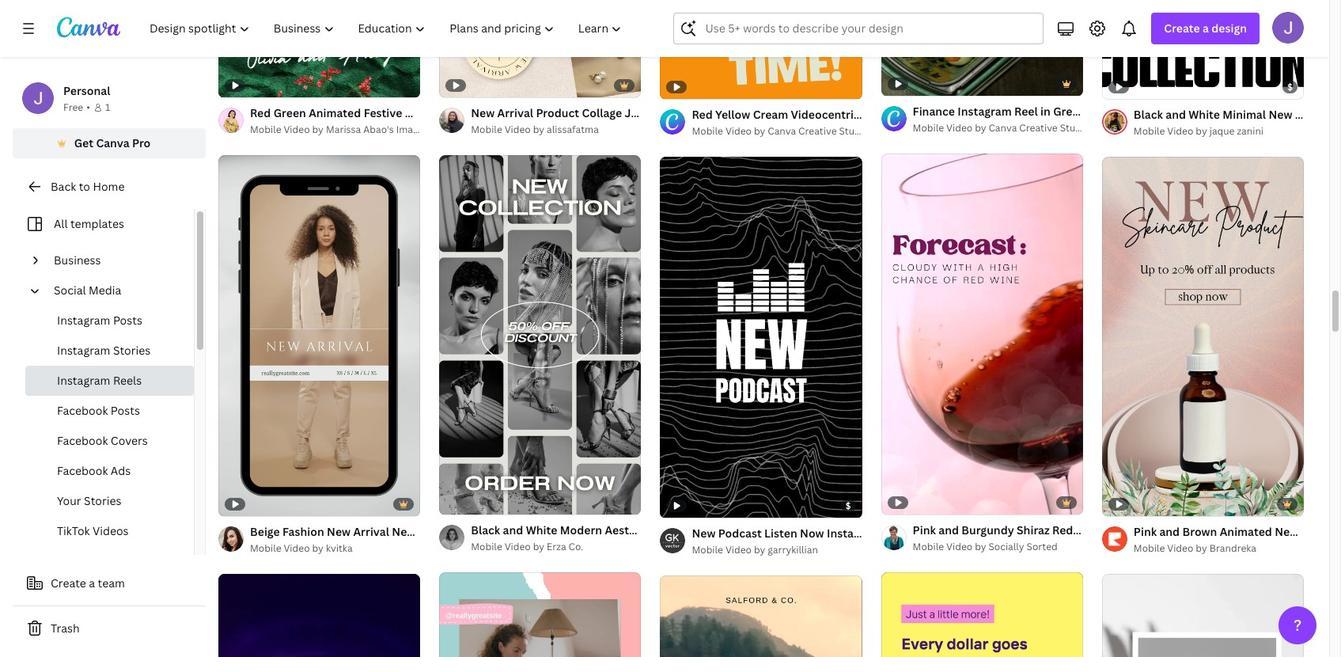 Task type: vqa. For each thing, say whether or not it's contained in the screenshot.
the Instagram Posts
yes



Task type: locate. For each thing, give the bounding box(es) containing it.
canva inside button
[[96, 135, 130, 150]]

0 horizontal spatial creative
[[799, 125, 837, 138]]

posts inside facebook posts link
[[111, 403, 140, 418]]

3 facebook from the top
[[57, 463, 108, 478]]

instagram up facebook posts
[[57, 373, 110, 388]]

0 horizontal spatial canva
[[96, 135, 130, 150]]

video inside new podcast listen now instagram reels mobile video by garrykillian
[[726, 543, 752, 557]]

0 horizontal spatial reels
[[113, 373, 142, 388]]

1 horizontal spatial $
[[1288, 81, 1293, 93]]

0 horizontal spatial mobile video by canva creative studio link
[[692, 124, 870, 140]]

home
[[93, 179, 125, 194]]

1 vertical spatial reels
[[884, 526, 913, 541]]

video down and
[[1168, 125, 1194, 138]]

design
[[1212, 21, 1248, 36]]

video up "mobile video by alissafatma" link
[[537, 105, 568, 120]]

canva inside red yellow cream videocentric food mobile video mobile video by canva creative studio
[[768, 125, 796, 138]]

get canva pro
[[74, 135, 151, 150]]

mobile video by socially sorted link
[[913, 539, 1084, 555]]

green right the 'in'
[[1054, 104, 1086, 119]]

1 horizontal spatial new
[[692, 526, 716, 541]]

your
[[57, 493, 81, 508]]

0 horizontal spatial green
[[274, 105, 306, 120]]

a inside 'create a design' dropdown button
[[1203, 21, 1210, 36]]

instagram inside 'finance instagram reel in green white editorial chic style mobile video by canva creative studio'
[[958, 104, 1012, 119]]

white up mobile video by jaque zanini link
[[1189, 107, 1221, 122]]

0 horizontal spatial red
[[250, 105, 271, 120]]

mobile video by socially sorted
[[913, 540, 1058, 553]]

$
[[1288, 81, 1293, 93], [846, 500, 851, 511]]

creative down the videocentric
[[799, 125, 837, 138]]

studio down the finance instagram reel in green white editorial chic style link
[[1061, 121, 1091, 135]]

0 vertical spatial posts
[[113, 313, 142, 328]]

instagram left reel
[[958, 104, 1012, 119]]

new inside new podcast listen now instagram reels mobile video by garrykillian
[[692, 526, 716, 541]]

1 vertical spatial $
[[846, 500, 851, 511]]

studio down food on the top right of page
[[839, 125, 870, 138]]

posts for instagram posts
[[113, 313, 142, 328]]

creative inside red yellow cream videocentric food mobile video mobile video by canva creative studio
[[799, 125, 837, 138]]

2 facebook from the top
[[57, 433, 108, 448]]

0 vertical spatial facebook
[[57, 403, 108, 418]]

by inside 'finance instagram reel in green white editorial chic style mobile video by canva creative studio'
[[975, 121, 987, 135]]

facebook
[[57, 403, 108, 418], [57, 433, 108, 448], [57, 463, 108, 478]]

finance instagram reel in green white editorial chic style mobile video by canva creative studio
[[913, 104, 1226, 135]]

by
[[975, 121, 987, 135], [312, 123, 324, 136], [533, 123, 545, 136], [754, 125, 766, 138], [1196, 125, 1208, 138], [533, 540, 545, 553], [975, 540, 987, 553], [312, 541, 324, 555], [1196, 541, 1208, 555], [754, 543, 766, 557]]

facebook for facebook covers
[[57, 433, 108, 448]]

mobile video by canva creative studio link
[[913, 121, 1091, 136], [692, 124, 870, 140]]

green left animated
[[274, 105, 306, 120]]

black and white modern aesthetic new collection ad instagram reel image
[[439, 155, 642, 515]]

facebook ads
[[57, 463, 131, 478]]

1 horizontal spatial canva
[[768, 125, 796, 138]]

festive
[[364, 105, 402, 120]]

podcast
[[719, 526, 762, 541]]

finance instagram reel in green white editorial chic style link
[[913, 103, 1226, 121]]

1 vertical spatial stories
[[84, 493, 122, 508]]

1 horizontal spatial red
[[692, 107, 713, 122]]

business link
[[47, 245, 184, 275]]

0 vertical spatial create
[[1165, 21, 1201, 36]]

None search field
[[674, 13, 1044, 44]]

white inside 'finance instagram reel in green white editorial chic style mobile video by canva creative studio'
[[1089, 104, 1120, 119]]

canva left "pro"
[[96, 135, 130, 150]]

zanini
[[1238, 125, 1264, 138]]

mobile
[[497, 105, 535, 120], [670, 106, 707, 121], [893, 107, 930, 122], [913, 121, 945, 135], [250, 123, 281, 136], [471, 123, 502, 136], [692, 125, 724, 138], [1134, 125, 1166, 138], [471, 540, 502, 553], [913, 540, 945, 553], [250, 541, 281, 555], [1134, 541, 1166, 555], [692, 543, 724, 557]]

creative down the 'in'
[[1020, 121, 1058, 135]]

posts for facebook posts
[[111, 403, 140, 418]]

images
[[396, 123, 429, 136]]

red green animated festive merry christmas mobile video mobile video by marissa abao's images
[[250, 105, 568, 136]]

instagram down social media
[[57, 313, 110, 328]]

2 horizontal spatial canva
[[989, 121, 1017, 135]]

posts up covers
[[111, 403, 140, 418]]

0 vertical spatial $
[[1288, 81, 1293, 93]]

1 vertical spatial a
[[89, 575, 95, 591]]

mobile video by alissafatma link
[[471, 122, 642, 138]]

studio inside red yellow cream videocentric food mobile video mobile video by canva creative studio
[[839, 125, 870, 138]]

chic
[[1172, 104, 1196, 119]]

now
[[800, 526, 825, 541]]

1 vertical spatial posts
[[111, 403, 140, 418]]

canva down reel
[[989, 121, 1017, 135]]

red yellow cream videocentric food mobile video mobile video by canva creative studio
[[692, 107, 964, 138]]

1 horizontal spatial create
[[1165, 21, 1201, 36]]

mobile video by erza co. link
[[471, 539, 642, 555]]

green inside red green animated festive merry christmas mobile video mobile video by marissa abao's images
[[274, 105, 306, 120]]

red for red yellow cream videocentric food mobile video
[[692, 107, 713, 122]]

creative
[[1020, 121, 1058, 135], [799, 125, 837, 138]]

create left team
[[51, 575, 86, 591]]

sorted
[[1027, 540, 1058, 553]]

video down podcast at the bottom of the page
[[726, 543, 752, 557]]

mobile video by canva creative studio link down reel
[[913, 121, 1091, 136]]

canva
[[989, 121, 1017, 135], [768, 125, 796, 138], [96, 135, 130, 150]]

video left kvitka
[[284, 541, 310, 555]]

free
[[63, 101, 83, 114]]

0 horizontal spatial studio
[[839, 125, 870, 138]]

2 vertical spatial facebook
[[57, 463, 108, 478]]

0 horizontal spatial white
[[1089, 104, 1120, 119]]

1 vertical spatial create
[[51, 575, 86, 591]]

tiktok videos
[[57, 523, 129, 538]]

1 horizontal spatial reels
[[884, 526, 913, 541]]

facebook up facebook ads in the left bottom of the page
[[57, 433, 108, 448]]

1 horizontal spatial green
[[1054, 104, 1086, 119]]

facebook up your stories
[[57, 463, 108, 478]]

posts down social media link
[[113, 313, 142, 328]]

0 horizontal spatial create
[[51, 575, 86, 591]]

$ down jacob simon icon at the top right
[[1288, 81, 1293, 93]]

merry
[[405, 105, 437, 120]]

a left design
[[1203, 21, 1210, 36]]

$ up new podcast listen now instagram reels link
[[846, 500, 851, 511]]

canva down cream
[[768, 125, 796, 138]]

video right food on the top right of page
[[933, 107, 964, 122]]

white inside black and white minimal new collectio mobile video by jaque zanini
[[1189, 107, 1221, 122]]

posts inside instagram posts link
[[113, 313, 142, 328]]

tiktok videos link
[[25, 516, 194, 546]]

create inside dropdown button
[[1165, 21, 1201, 36]]

0 horizontal spatial $
[[846, 500, 851, 511]]

socially
[[989, 540, 1025, 553]]

white
[[1089, 104, 1120, 119], [1189, 107, 1221, 122]]

•
[[86, 101, 90, 114]]

a
[[1203, 21, 1210, 36], [89, 575, 95, 591]]

arrival
[[498, 106, 534, 121]]

green inside 'finance instagram reel in green white editorial chic style mobile video by canva creative studio'
[[1054, 104, 1086, 119]]

0 vertical spatial stories
[[113, 343, 151, 358]]

new right minimal
[[1269, 107, 1293, 122]]

red left animated
[[250, 105, 271, 120]]

mobile video by canva creative studio link down cream
[[692, 124, 870, 140]]

instagram right now at the right bottom
[[827, 526, 881, 541]]

1
[[105, 101, 110, 114]]

mobile inside 'finance instagram reel in green white editorial chic style mobile video by canva creative studio'
[[913, 121, 945, 135]]

0 horizontal spatial new
[[471, 106, 495, 121]]

new podcast listen now instagram reels link
[[692, 525, 913, 542]]

mobile video by brandreka
[[1134, 541, 1257, 555]]

reels inside new podcast listen now instagram reels mobile video by garrykillian
[[884, 526, 913, 541]]

1 horizontal spatial white
[[1189, 107, 1221, 122]]

a inside create a team button
[[89, 575, 95, 591]]

1 horizontal spatial studio
[[1061, 121, 1091, 135]]

stories down instagram posts link
[[113, 343, 151, 358]]

create left design
[[1165, 21, 1201, 36]]

stories down facebook ads link
[[84, 493, 122, 508]]

team
[[98, 575, 125, 591]]

0 vertical spatial a
[[1203, 21, 1210, 36]]

1 horizontal spatial a
[[1203, 21, 1210, 36]]

black and white minimal new collectio link
[[1134, 106, 1342, 124]]

new inside new arrival product collage jewelry mobile video mobile video by alissafatma
[[471, 106, 495, 121]]

2 horizontal spatial new
[[1269, 107, 1293, 122]]

by inside red yellow cream videocentric food mobile video mobile video by canva creative studio
[[754, 125, 766, 138]]

by inside new arrival product collage jewelry mobile video mobile video by alissafatma
[[533, 123, 545, 136]]

a left team
[[89, 575, 95, 591]]

create inside button
[[51, 575, 86, 591]]

co.
[[569, 540, 584, 553]]

stories
[[113, 343, 151, 358], [84, 493, 122, 508]]

1 facebook from the top
[[57, 403, 108, 418]]

instagram
[[958, 104, 1012, 119], [57, 313, 110, 328], [57, 343, 110, 358], [57, 373, 110, 388], [827, 526, 881, 541]]

new left podcast at the bottom of the page
[[692, 526, 716, 541]]

top level navigation element
[[139, 13, 636, 44]]

all
[[54, 216, 68, 231]]

mobile video by kvitka link
[[250, 540, 420, 556]]

reels
[[113, 373, 142, 388], [884, 526, 913, 541]]

video
[[537, 105, 568, 120], [710, 106, 741, 121], [933, 107, 964, 122], [947, 121, 973, 135], [284, 123, 310, 136], [505, 123, 531, 136], [726, 125, 752, 138], [1168, 125, 1194, 138], [505, 540, 531, 553], [947, 540, 973, 553], [284, 541, 310, 555], [1168, 541, 1194, 555], [726, 543, 752, 557]]

1 horizontal spatial creative
[[1020, 121, 1058, 135]]

reel
[[1015, 104, 1038, 119]]

back
[[51, 179, 76, 194]]

video down "finance"
[[947, 121, 973, 135]]

business
[[54, 253, 101, 268]]

finance
[[913, 104, 955, 119]]

videocentric
[[791, 107, 860, 122]]

social media link
[[47, 275, 184, 306]]

covers
[[111, 433, 148, 448]]

instagram reels
[[57, 373, 142, 388]]

by inside black and white minimal new collectio mobile video by jaque zanini
[[1196, 125, 1208, 138]]

1 vertical spatial facebook
[[57, 433, 108, 448]]

1 horizontal spatial mobile video by canva creative studio link
[[913, 121, 1091, 136]]

food
[[863, 107, 890, 122]]

kvitka
[[326, 541, 353, 555]]

tiktok
[[57, 523, 90, 538]]

facebook covers
[[57, 433, 148, 448]]

instagram up instagram reels
[[57, 343, 110, 358]]

white left editorial
[[1089, 104, 1120, 119]]

posts
[[113, 313, 142, 328], [111, 403, 140, 418]]

your stories link
[[25, 486, 194, 516]]

your stories
[[57, 493, 122, 508]]

red inside red green animated festive merry christmas mobile video mobile video by marissa abao's images
[[250, 105, 271, 120]]

red inside red yellow cream videocentric food mobile video mobile video by canva creative studio
[[692, 107, 713, 122]]

0 horizontal spatial a
[[89, 575, 95, 591]]

studio
[[1061, 121, 1091, 135], [839, 125, 870, 138]]

facebook down instagram reels
[[57, 403, 108, 418]]

cream
[[753, 107, 789, 122]]

red green animated festive merry christmas mobile video link
[[250, 105, 568, 122]]

a for team
[[89, 575, 95, 591]]

garrykillian
[[768, 543, 818, 557]]

0 vertical spatial reels
[[113, 373, 142, 388]]

listen
[[765, 526, 798, 541]]

red left yellow at the right top of page
[[692, 107, 713, 122]]

new left arrival
[[471, 106, 495, 121]]



Task type: describe. For each thing, give the bounding box(es) containing it.
mobile video by garrykillian link
[[692, 542, 863, 558]]

jaque
[[1210, 125, 1235, 138]]

brandreka
[[1210, 541, 1257, 555]]

by inside new podcast listen now instagram reels mobile video by garrykillian
[[754, 543, 766, 557]]

social media
[[54, 283, 121, 298]]

mobile video by kvitka
[[250, 541, 353, 555]]

video left erza
[[505, 540, 531, 553]]

social
[[54, 283, 86, 298]]

yellow
[[716, 107, 751, 122]]

black and white minimal new collectio mobile video by jaque zanini
[[1134, 107, 1342, 138]]

trash
[[51, 621, 80, 636]]

create a design
[[1165, 21, 1248, 36]]

videos
[[93, 523, 129, 538]]

to
[[79, 179, 90, 194]]

creative inside 'finance instagram reel in green white editorial chic style mobile video by canva creative studio'
[[1020, 121, 1058, 135]]

canva inside 'finance instagram reel in green white editorial chic style mobile video by canva creative studio'
[[989, 121, 1017, 135]]

video down animated
[[284, 123, 310, 136]]

by inside red green animated festive merry christmas mobile video mobile video by marissa abao's images
[[312, 123, 324, 136]]

new inside black and white minimal new collectio mobile video by jaque zanini
[[1269, 107, 1293, 122]]

christmas
[[440, 105, 495, 120]]

media
[[89, 283, 121, 298]]

$ for new
[[1288, 81, 1293, 93]]

mobile inside new podcast listen now instagram reels mobile video by garrykillian
[[692, 543, 724, 557]]

style
[[1198, 104, 1226, 119]]

create a team
[[51, 575, 125, 591]]

mobile video by erza co.
[[471, 540, 584, 553]]

video down arrival
[[505, 123, 531, 136]]

new arrival product collage jewelry mobile video mobile video by alissafatma
[[471, 106, 741, 136]]

instagram for instagram posts
[[57, 313, 110, 328]]

video down yellow at the right top of page
[[726, 125, 752, 138]]

new arrival product collage jewelry mobile video link
[[471, 105, 741, 122]]

instagram stories
[[57, 343, 151, 358]]

facebook for facebook posts
[[57, 403, 108, 418]]

new podcast listen now instagram reels mobile video by garrykillian
[[692, 526, 913, 557]]

editorial
[[1123, 104, 1169, 119]]

collectio
[[1296, 107, 1342, 122]]

collage
[[582, 106, 622, 121]]

back to home
[[51, 179, 125, 194]]

instagram posts
[[57, 313, 142, 328]]

alissafatma
[[547, 123, 599, 136]]

instagram for instagram stories
[[57, 343, 110, 358]]

mobile video by canva creative studio link for cream
[[692, 124, 870, 140]]

instagram posts link
[[25, 306, 194, 336]]

video inside black and white minimal new collectio mobile video by jaque zanini
[[1168, 125, 1194, 138]]

back to home link
[[13, 171, 206, 203]]

get
[[74, 135, 93, 150]]

mobile video by canva creative studio link for reel
[[913, 121, 1091, 136]]

black
[[1134, 107, 1164, 122]]

marissa
[[326, 123, 361, 136]]

new for new podcast listen now instagram reels
[[692, 526, 716, 541]]

mobile video by marissa abao's images link
[[250, 122, 429, 138]]

minimal
[[1223, 107, 1267, 122]]

red yellow cream videocentric food mobile video link
[[692, 106, 964, 124]]

studio inside 'finance instagram reel in green white editorial chic style mobile video by canva creative studio'
[[1061, 121, 1091, 135]]

jewelry
[[625, 106, 667, 121]]

mobile video by brandreka link
[[1134, 541, 1305, 557]]

instagram stories link
[[25, 336, 194, 366]]

video left brandreka
[[1168, 541, 1194, 555]]

and
[[1166, 107, 1187, 122]]

video left socially
[[947, 540, 973, 553]]

Search search field
[[706, 13, 1034, 44]]

create for create a design
[[1165, 21, 1201, 36]]

mobile inside black and white minimal new collectio mobile video by jaque zanini
[[1134, 125, 1166, 138]]

abao's
[[363, 123, 394, 136]]

video left cream
[[710, 106, 741, 121]]

stories for instagram stories
[[113, 343, 151, 358]]

a for design
[[1203, 21, 1210, 36]]

mobile video by jaque zanini link
[[1134, 124, 1305, 140]]

pro
[[132, 135, 151, 150]]

video inside 'finance instagram reel in green white editorial chic style mobile video by canva creative studio'
[[947, 121, 973, 135]]

facebook for facebook ads
[[57, 463, 108, 478]]

$ for instagram
[[846, 500, 851, 511]]

create a design button
[[1152, 13, 1260, 44]]

new for new arrival product collage jewelry mobile video
[[471, 106, 495, 121]]

personal
[[63, 83, 110, 98]]

templates
[[70, 216, 124, 231]]

facebook posts
[[57, 403, 140, 418]]

create for create a team
[[51, 575, 86, 591]]

all templates link
[[22, 209, 184, 239]]

facebook ads link
[[25, 456, 194, 486]]

facebook covers link
[[25, 426, 194, 456]]

erza
[[547, 540, 566, 553]]

jacob simon image
[[1273, 12, 1305, 44]]

get canva pro button
[[13, 128, 206, 158]]

animated
[[309, 105, 361, 120]]

instagram for instagram reels
[[57, 373, 110, 388]]

all templates
[[54, 216, 124, 231]]

free •
[[63, 101, 90, 114]]

product
[[536, 106, 579, 121]]

stories for your stories
[[84, 493, 122, 508]]

red for red green animated festive merry christmas mobile video
[[250, 105, 271, 120]]

instagram inside new podcast listen now instagram reels mobile video by garrykillian
[[827, 526, 881, 541]]



